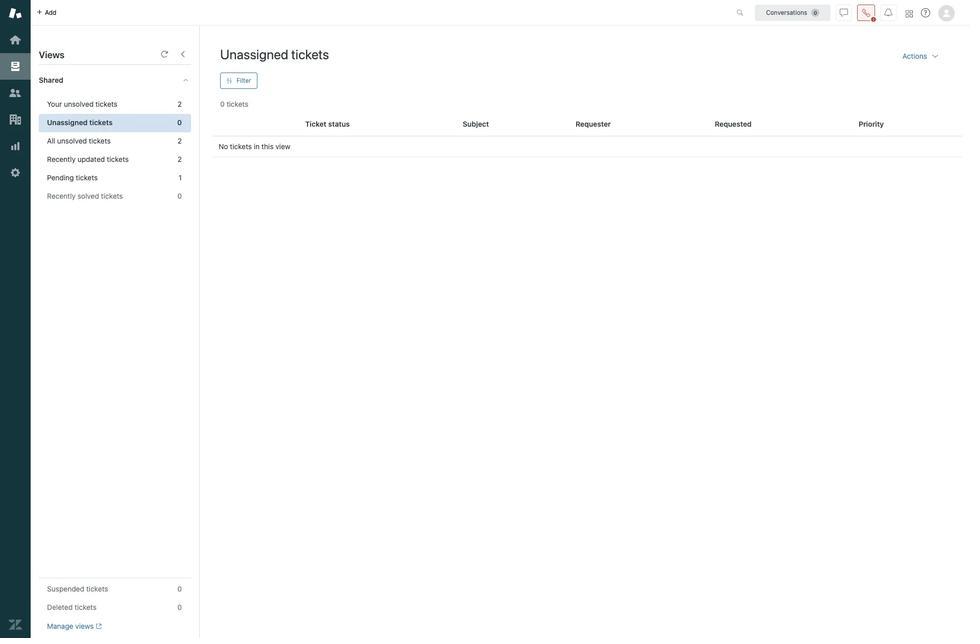 Task type: describe. For each thing, give the bounding box(es) containing it.
view
[[276, 142, 291, 151]]

no
[[219, 142, 228, 151]]

0 for suspended tickets
[[178, 585, 182, 593]]

priority
[[859, 120, 884, 128]]

shared
[[39, 76, 63, 84]]

1 horizontal spatial unassigned
[[220, 47, 289, 62]]

get help image
[[921, 8, 931, 17]]

conversations button
[[755, 4, 831, 21]]

notifications image
[[885, 8, 893, 17]]

deleted
[[47, 603, 73, 612]]

solved
[[78, 192, 99, 200]]

actions
[[903, 52, 928, 60]]

filter button
[[220, 73, 257, 89]]

actions button
[[895, 46, 948, 66]]

0 for unassigned tickets
[[177, 118, 182, 127]]

deleted tickets
[[47, 603, 97, 612]]

1
[[179, 173, 182, 182]]

reporting image
[[9, 140, 22, 153]]

button displays agent's chat status as invisible. image
[[840, 8, 848, 17]]

suspended tickets
[[47, 585, 108, 593]]

pending
[[47, 173, 74, 182]]

requester
[[576, 120, 611, 128]]

collapse views pane image
[[179, 50, 187, 58]]

0 horizontal spatial unassigned
[[47, 118, 88, 127]]

0 for deleted tickets
[[178, 603, 182, 612]]

0 tickets
[[220, 100, 249, 108]]

customers image
[[9, 86, 22, 100]]

add
[[45, 8, 56, 16]]

filter
[[237, 77, 251, 84]]

no tickets in this view
[[219, 142, 291, 151]]

requested
[[715, 120, 752, 128]]

0 vertical spatial unassigned tickets
[[220, 47, 329, 62]]

unsolved for all
[[57, 136, 87, 145]]

views
[[75, 622, 94, 631]]

2 for recently updated tickets
[[178, 155, 182, 164]]

2 for your unsolved tickets
[[178, 100, 182, 108]]

1 vertical spatial unassigned tickets
[[47, 118, 113, 127]]

add button
[[31, 0, 63, 25]]

your
[[47, 100, 62, 108]]

0 for recently solved tickets
[[178, 192, 182, 200]]

manage
[[47, 622, 73, 631]]

zendesk image
[[9, 618, 22, 632]]

recently solved tickets
[[47, 192, 123, 200]]

manage views
[[47, 622, 94, 631]]

views
[[39, 50, 64, 60]]



Task type: vqa. For each thing, say whether or not it's contained in the screenshot.
Reporting icon
yes



Task type: locate. For each thing, give the bounding box(es) containing it.
2 for all unsolved tickets
[[178, 136, 182, 145]]

unassigned
[[220, 47, 289, 62], [47, 118, 88, 127]]

unsolved right all
[[57, 136, 87, 145]]

get started image
[[9, 33, 22, 47]]

shared button
[[31, 65, 172, 96]]

unassigned tickets up all unsolved tickets
[[47, 118, 113, 127]]

subject
[[463, 120, 489, 128]]

all unsolved tickets
[[47, 136, 111, 145]]

shared heading
[[31, 65, 199, 96]]

1 vertical spatial recently
[[47, 192, 76, 200]]

2 2 from the top
[[178, 136, 182, 145]]

0
[[220, 100, 225, 108], [177, 118, 182, 127], [178, 192, 182, 200], [178, 585, 182, 593], [178, 603, 182, 612]]

main element
[[0, 0, 31, 638]]

unsolved
[[64, 100, 94, 108], [57, 136, 87, 145]]

zendesk support image
[[9, 7, 22, 20]]

updated
[[78, 155, 105, 164]]

unsolved right "your"
[[64, 100, 94, 108]]

0 vertical spatial 2
[[178, 100, 182, 108]]

1 2 from the top
[[178, 100, 182, 108]]

tickets
[[291, 47, 329, 62], [96, 100, 117, 108], [227, 100, 249, 108], [89, 118, 113, 127], [89, 136, 111, 145], [230, 142, 252, 151], [107, 155, 129, 164], [76, 173, 98, 182], [101, 192, 123, 200], [86, 585, 108, 593], [75, 603, 97, 612]]

1 horizontal spatial unassigned tickets
[[220, 47, 329, 62]]

1 vertical spatial unassigned
[[47, 118, 88, 127]]

admin image
[[9, 166, 22, 179]]

recently
[[47, 155, 76, 164], [47, 192, 76, 200]]

all
[[47, 136, 55, 145]]

1 vertical spatial unsolved
[[57, 136, 87, 145]]

in
[[254, 142, 260, 151]]

unassigned tickets up filter
[[220, 47, 329, 62]]

2
[[178, 100, 182, 108], [178, 136, 182, 145], [178, 155, 182, 164]]

status
[[328, 120, 350, 128]]

3 2 from the top
[[178, 155, 182, 164]]

1 vertical spatial 2
[[178, 136, 182, 145]]

unsolved for your
[[64, 100, 94, 108]]

0 vertical spatial unassigned
[[220, 47, 289, 62]]

pending tickets
[[47, 173, 98, 182]]

organizations image
[[9, 113, 22, 126]]

unassigned up filter
[[220, 47, 289, 62]]

2 recently from the top
[[47, 192, 76, 200]]

unassigned up all unsolved tickets
[[47, 118, 88, 127]]

(opens in a new tab) image
[[94, 624, 102, 630]]

ticket status
[[305, 120, 350, 128]]

0 horizontal spatial unassigned tickets
[[47, 118, 113, 127]]

recently down the pending
[[47, 192, 76, 200]]

recently for recently solved tickets
[[47, 192, 76, 200]]

views image
[[9, 60, 22, 73]]

2 vertical spatial 2
[[178, 155, 182, 164]]

recently up the pending
[[47, 155, 76, 164]]

1 recently from the top
[[47, 155, 76, 164]]

0 vertical spatial recently
[[47, 155, 76, 164]]

ticket
[[305, 120, 327, 128]]

your unsolved tickets
[[47, 100, 117, 108]]

refresh views pane image
[[160, 50, 169, 58]]

conversations
[[766, 8, 808, 16]]

recently for recently updated tickets
[[47, 155, 76, 164]]

manage views link
[[47, 622, 102, 631]]

zendesk products image
[[906, 10, 913, 17]]

0 vertical spatial unsolved
[[64, 100, 94, 108]]

unassigned tickets
[[220, 47, 329, 62], [47, 118, 113, 127]]

suspended
[[47, 585, 84, 593]]

recently updated tickets
[[47, 155, 129, 164]]

this
[[262, 142, 274, 151]]



